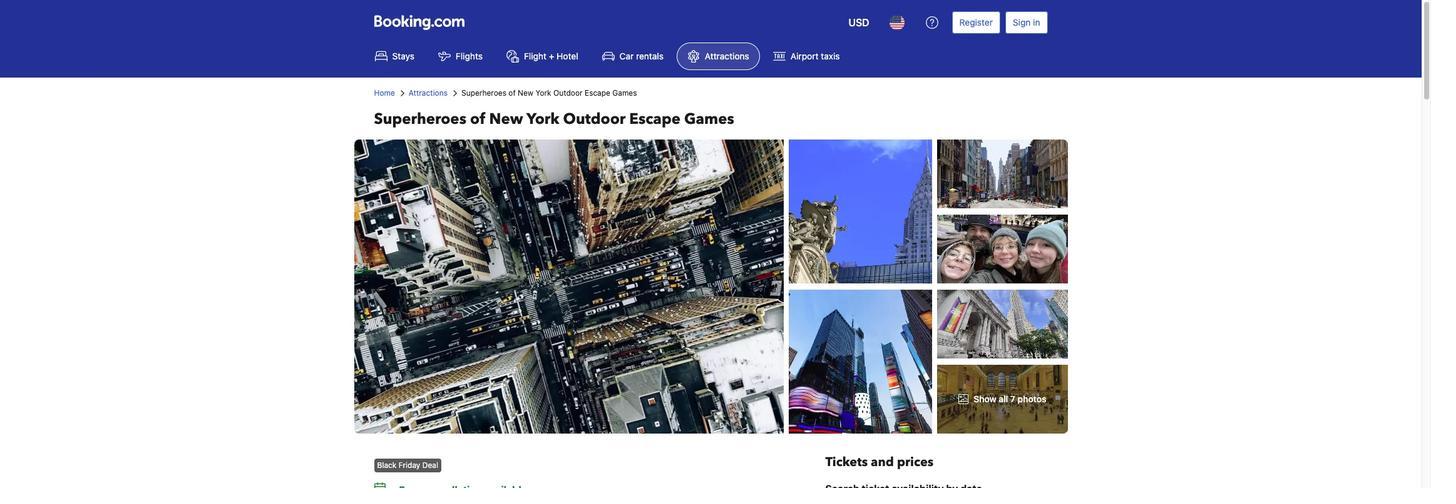 Task type: vqa. For each thing, say whether or not it's contained in the screenshot.
Black
yes



Task type: locate. For each thing, give the bounding box(es) containing it.
superheroes down home "link"
[[374, 109, 466, 130]]

black
[[377, 461, 396, 470]]

0 horizontal spatial attractions
[[409, 88, 448, 98]]

outdoor
[[553, 88, 583, 98], [563, 109, 626, 130]]

1 horizontal spatial escape
[[629, 109, 680, 130]]

attractions link
[[677, 43, 760, 70], [409, 88, 448, 99]]

york
[[536, 88, 551, 98], [526, 109, 559, 130]]

flight + hotel
[[524, 51, 578, 61]]

car
[[619, 51, 634, 61]]

superheroes down flights
[[461, 88, 506, 98]]

escape
[[585, 88, 610, 98], [629, 109, 680, 130]]

1 vertical spatial york
[[526, 109, 559, 130]]

sign
[[1013, 17, 1031, 28]]

1 vertical spatial escape
[[629, 109, 680, 130]]

new
[[518, 88, 533, 98], [489, 109, 523, 130]]

0 horizontal spatial of
[[470, 109, 485, 130]]

flight
[[524, 51, 546, 61]]

black friday deal
[[377, 461, 438, 470]]

flights link
[[428, 43, 493, 70]]

usd button
[[841, 8, 877, 38]]

1 horizontal spatial attractions link
[[677, 43, 760, 70]]

0 vertical spatial games
[[612, 88, 637, 98]]

of
[[508, 88, 516, 98], [470, 109, 485, 130]]

0 horizontal spatial attractions link
[[409, 88, 448, 99]]

superheroes
[[461, 88, 506, 98], [374, 109, 466, 130]]

home
[[374, 88, 395, 98]]

1 vertical spatial attractions link
[[409, 88, 448, 99]]

1 horizontal spatial of
[[508, 88, 516, 98]]

1 vertical spatial attractions
[[409, 88, 448, 98]]

superheroes of new york outdoor escape games
[[461, 88, 637, 98], [374, 109, 734, 130]]

+
[[549, 51, 554, 61]]

friday
[[399, 461, 420, 470]]

prices
[[897, 454, 934, 471]]

1 vertical spatial superheroes of new york outdoor escape games
[[374, 109, 734, 130]]

0 vertical spatial outdoor
[[553, 88, 583, 98]]

0 vertical spatial escape
[[585, 88, 610, 98]]

airport taxis
[[791, 51, 840, 61]]

1 vertical spatial new
[[489, 109, 523, 130]]

photos
[[1018, 394, 1046, 404]]

car rentals link
[[591, 43, 674, 70]]

0 horizontal spatial games
[[612, 88, 637, 98]]

games
[[612, 88, 637, 98], [684, 109, 734, 130]]

0 vertical spatial attractions
[[705, 51, 749, 61]]

hotel
[[557, 51, 578, 61]]

attractions
[[705, 51, 749, 61], [409, 88, 448, 98]]

sign in link
[[1005, 11, 1048, 34]]

in
[[1033, 17, 1040, 28]]

show all 7 photos
[[974, 394, 1046, 404]]

and
[[871, 454, 894, 471]]

1 vertical spatial games
[[684, 109, 734, 130]]



Task type: describe. For each thing, give the bounding box(es) containing it.
register link
[[952, 11, 1000, 34]]

tickets
[[825, 454, 868, 471]]

0 vertical spatial superheroes
[[461, 88, 506, 98]]

0 horizontal spatial escape
[[585, 88, 610, 98]]

register
[[959, 17, 993, 28]]

0 vertical spatial superheroes of new york outdoor escape games
[[461, 88, 637, 98]]

1 horizontal spatial games
[[684, 109, 734, 130]]

rentals
[[636, 51, 664, 61]]

1 vertical spatial superheroes
[[374, 109, 466, 130]]

0 vertical spatial attractions link
[[677, 43, 760, 70]]

1 horizontal spatial attractions
[[705, 51, 749, 61]]

all
[[999, 394, 1008, 404]]

deal
[[422, 461, 438, 470]]

sign in
[[1013, 17, 1040, 28]]

1 vertical spatial outdoor
[[563, 109, 626, 130]]

tickets and prices
[[825, 454, 934, 471]]

stays
[[392, 51, 414, 61]]

1 vertical spatial of
[[470, 109, 485, 130]]

taxis
[[821, 51, 840, 61]]

usd
[[848, 17, 869, 28]]

7
[[1010, 394, 1015, 404]]

airport taxis link
[[762, 43, 850, 70]]

stays link
[[364, 43, 425, 70]]

0 vertical spatial york
[[536, 88, 551, 98]]

car rentals
[[619, 51, 664, 61]]

flights
[[456, 51, 483, 61]]

0 vertical spatial new
[[518, 88, 533, 98]]

booking.com image
[[374, 15, 464, 30]]

flight + hotel link
[[496, 43, 589, 70]]

show
[[974, 394, 996, 404]]

home link
[[374, 88, 395, 99]]

0 vertical spatial of
[[508, 88, 516, 98]]

airport
[[791, 51, 818, 61]]



